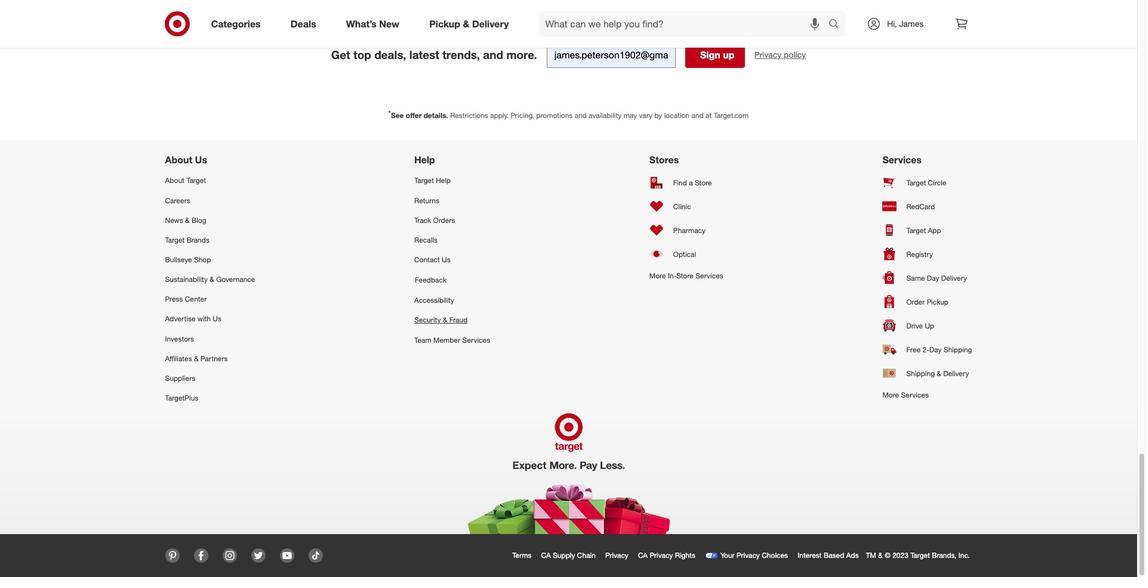 Task type: locate. For each thing, give the bounding box(es) containing it.
services down fraud on the bottom left of the page
[[462, 336, 490, 345]]

returns link
[[414, 191, 490, 211]]

target down news
[[165, 236, 185, 245]]

and left more. at the top left of page
[[483, 48, 503, 62]]

2 horizontal spatial us
[[442, 256, 451, 264]]

0 horizontal spatial shipping
[[906, 369, 935, 378]]

services down optical link
[[696, 272, 723, 281]]

optical link
[[649, 243, 723, 267]]

privacy right your
[[737, 552, 760, 561]]

shipping up shipping & delivery at the bottom right
[[944, 346, 972, 355]]

accessibility link
[[414, 291, 490, 311]]

& inside news & blog link
[[185, 216, 190, 225]]

news & blog
[[165, 216, 206, 225]]

day right same
[[927, 274, 939, 283]]

more for more services
[[883, 391, 899, 400]]

1 vertical spatial about
[[165, 176, 184, 185]]

& inside affiliates & partners link
[[194, 354, 199, 363]]

2 vertical spatial us
[[213, 315, 222, 324]]

&
[[463, 18, 469, 30], [185, 216, 190, 225], [210, 275, 214, 284], [443, 316, 447, 325], [194, 354, 199, 363], [937, 369, 941, 378], [878, 552, 883, 561]]

tm
[[866, 552, 876, 561]]

us for about us
[[195, 154, 207, 166]]

advertise
[[165, 315, 196, 324]]

target for target circle
[[906, 178, 926, 187]]

1 horizontal spatial ca
[[638, 552, 648, 561]]

news & blog link
[[165, 211, 255, 230]]

0 vertical spatial pickup
[[429, 18, 460, 30]]

& inside pickup & delivery 'link'
[[463, 18, 469, 30]]

0 vertical spatial about
[[165, 154, 192, 166]]

delivery down the free 2-day shipping
[[943, 369, 969, 378]]

advertise with us link
[[165, 309, 255, 329]]

search
[[823, 19, 852, 31]]

1 vertical spatial shipping
[[906, 369, 935, 378]]

sign up
[[700, 49, 735, 61]]

privacy link
[[603, 549, 636, 564]]

pickup up get top deals, latest trends, and more.
[[429, 18, 460, 30]]

hi,
[[887, 19, 897, 29]]

1 vertical spatial delivery
[[941, 274, 967, 283]]

1 vertical spatial store
[[677, 272, 694, 281]]

& for shipping
[[937, 369, 941, 378]]

store for in-
[[677, 272, 694, 281]]

bullseye shop
[[165, 256, 211, 264]]

us right contact
[[442, 256, 451, 264]]

more in-store services link
[[649, 267, 723, 286]]

0 vertical spatial delivery
[[472, 18, 509, 30]]

hi, james
[[887, 19, 924, 29]]

store
[[695, 178, 712, 187], [677, 272, 694, 281]]

careers
[[165, 196, 190, 205]]

returns
[[414, 196, 439, 205]]

order
[[906, 298, 925, 307]]

target up returns
[[414, 176, 434, 185]]

2 about from the top
[[165, 176, 184, 185]]

2 vertical spatial delivery
[[943, 369, 969, 378]]

investors link
[[165, 329, 255, 349]]

choices
[[762, 552, 788, 561]]

delivery up order pickup on the right bottom
[[941, 274, 967, 283]]

us right with
[[213, 315, 222, 324]]

free
[[906, 346, 921, 355]]

1 horizontal spatial pickup
[[927, 298, 949, 307]]

& inside sustainability & governance 'link'
[[210, 275, 214, 284]]

contact
[[414, 256, 440, 264]]

deals,
[[374, 48, 406, 62]]

store right a
[[695, 178, 712, 187]]

apply.
[[490, 111, 509, 120]]

ca for ca privacy rights
[[638, 552, 648, 561]]

day right 'free'
[[929, 346, 942, 355]]

target left circle
[[906, 178, 926, 187]]

& left the blog
[[185, 216, 190, 225]]

privacy right 'chain'
[[605, 552, 629, 561]]

target right 2023
[[910, 552, 930, 561]]

help
[[414, 154, 435, 166], [436, 176, 451, 185]]

us inside 'contact us' link
[[442, 256, 451, 264]]

0 horizontal spatial more
[[649, 272, 666, 281]]

more services link
[[883, 386, 972, 406]]

ca left supply
[[541, 552, 551, 561]]

0 vertical spatial store
[[695, 178, 712, 187]]

interest
[[798, 552, 822, 561]]

vary
[[639, 111, 653, 120]]

1 vertical spatial help
[[436, 176, 451, 185]]

pickup right order
[[927, 298, 949, 307]]

inc.
[[959, 552, 970, 561]]

more for more in-store services
[[649, 272, 666, 281]]

center
[[185, 295, 207, 304]]

fraud
[[449, 316, 468, 325]]

brands,
[[932, 552, 957, 561]]

privacy inside privacy policy link
[[754, 50, 782, 60]]

target for target brands
[[165, 236, 185, 245]]

& for affiliates
[[194, 354, 199, 363]]

shipping up the more services link
[[906, 369, 935, 378]]

based
[[824, 552, 844, 561]]

team member services link
[[414, 330, 490, 350]]

ca for ca supply chain
[[541, 552, 551, 561]]

drive
[[906, 322, 923, 331]]

0 horizontal spatial pickup
[[429, 18, 460, 30]]

feedback
[[415, 276, 447, 285]]

target: expect more. pay less. image
[[401, 408, 736, 535]]

0 vertical spatial shipping
[[944, 346, 972, 355]]

more left the in-
[[649, 272, 666, 281]]

advertise with us
[[165, 315, 222, 324]]

blog
[[192, 216, 206, 225]]

at
[[706, 111, 712, 120]]

0 horizontal spatial ca
[[541, 552, 551, 561]]

about up the about target
[[165, 154, 192, 166]]

delivery inside 'link'
[[472, 18, 509, 30]]

more down shipping & delivery link
[[883, 391, 899, 400]]

None text field
[[547, 42, 676, 68]]

1 vertical spatial us
[[442, 256, 451, 264]]

1 vertical spatial more
[[883, 391, 899, 400]]

1 vertical spatial pickup
[[927, 298, 949, 307]]

target for target app
[[906, 226, 926, 235]]

target left app
[[906, 226, 926, 235]]

drive up
[[906, 322, 934, 331]]

0 horizontal spatial store
[[677, 272, 694, 281]]

0 horizontal spatial us
[[195, 154, 207, 166]]

terms link
[[510, 549, 539, 564]]

and
[[483, 48, 503, 62], [575, 111, 587, 120], [692, 111, 704, 120]]

security & fraud
[[414, 316, 468, 325]]

2 ca from the left
[[638, 552, 648, 561]]

1 horizontal spatial store
[[695, 178, 712, 187]]

& inside security & fraud link
[[443, 316, 447, 325]]

ca right privacy link
[[638, 552, 648, 561]]

ca
[[541, 552, 551, 561], [638, 552, 648, 561]]

a
[[689, 178, 693, 187]]

offer
[[406, 111, 422, 120]]

tm & © 2023 target brands, inc.
[[866, 552, 970, 561]]

us up about target link
[[195, 154, 207, 166]]

what's new
[[346, 18, 399, 30]]

sustainability
[[165, 275, 208, 284]]

shipping
[[944, 346, 972, 355], [906, 369, 935, 378]]

day
[[927, 274, 939, 283], [929, 346, 942, 355]]

registry
[[906, 250, 933, 259]]

help up target help
[[414, 154, 435, 166]]

sign
[[700, 49, 720, 61]]

stores
[[649, 154, 679, 166]]

& left © in the right of the page
[[878, 552, 883, 561]]

and left at
[[692, 111, 704, 120]]

1 horizontal spatial more
[[883, 391, 899, 400]]

security & fraud link
[[414, 311, 490, 330]]

up
[[925, 322, 934, 331]]

privacy policy link
[[754, 49, 806, 61]]

help up returns link
[[436, 176, 451, 185]]

targetplus
[[165, 394, 198, 403]]

delivery up trends,
[[472, 18, 509, 30]]

& right affiliates
[[194, 354, 199, 363]]

& left fraud on the bottom left of the page
[[443, 316, 447, 325]]

1 horizontal spatial us
[[213, 315, 222, 324]]

What can we help you find? suggestions appear below search field
[[538, 11, 832, 37]]

pricing,
[[511, 111, 534, 120]]

privacy left policy
[[754, 50, 782, 60]]

services
[[883, 154, 922, 166], [696, 272, 723, 281], [462, 336, 490, 345], [901, 391, 929, 400]]

& inside shipping & delivery link
[[937, 369, 941, 378]]

accessibility
[[414, 296, 454, 305]]

store down optical link
[[677, 272, 694, 281]]

target app
[[906, 226, 941, 235]]

more in-store services
[[649, 272, 723, 281]]

0 horizontal spatial help
[[414, 154, 435, 166]]

privacy policy
[[754, 50, 806, 60]]

about for about target
[[165, 176, 184, 185]]

about up careers
[[165, 176, 184, 185]]

privacy left rights
[[650, 552, 673, 561]]

terms
[[512, 552, 532, 561]]

& down bullseye shop link
[[210, 275, 214, 284]]

0 vertical spatial more
[[649, 272, 666, 281]]

1 about from the top
[[165, 154, 192, 166]]

1 ca from the left
[[541, 552, 551, 561]]

press
[[165, 295, 183, 304]]

and left availability
[[575, 111, 587, 120]]

targetplus link
[[165, 389, 255, 408]]

services down shipping & delivery link
[[901, 391, 929, 400]]

press center
[[165, 295, 207, 304]]

& down the free 2-day shipping
[[937, 369, 941, 378]]

latest
[[409, 48, 439, 62]]

& up trends,
[[463, 18, 469, 30]]

same
[[906, 274, 925, 283]]

0 vertical spatial us
[[195, 154, 207, 166]]

shipping & delivery link
[[883, 362, 972, 386]]

privacy inside your privacy choices link
[[737, 552, 760, 561]]

bullseye shop link
[[165, 250, 255, 270]]



Task type: describe. For each thing, give the bounding box(es) containing it.
track orders link
[[414, 211, 490, 230]]

1 horizontal spatial shipping
[[944, 346, 972, 355]]

about us
[[165, 154, 207, 166]]

what's new link
[[336, 11, 414, 37]]

james
[[899, 19, 924, 29]]

in-
[[668, 272, 677, 281]]

news
[[165, 216, 183, 225]]

target down about us
[[186, 176, 206, 185]]

sustainability & governance link
[[165, 270, 255, 290]]

recalls link
[[414, 230, 490, 250]]

us inside advertise with us link
[[213, 315, 222, 324]]

services up target circle
[[883, 154, 922, 166]]

registry link
[[883, 243, 972, 267]]

target.com
[[714, 111, 749, 120]]

affiliates
[[165, 354, 192, 363]]

optical
[[673, 250, 696, 259]]

sustainability & governance
[[165, 275, 255, 284]]

0 vertical spatial help
[[414, 154, 435, 166]]

delivery for shipping & delivery
[[943, 369, 969, 378]]

& for security
[[443, 316, 447, 325]]

partners
[[200, 354, 228, 363]]

shop
[[194, 256, 211, 264]]

*
[[389, 109, 391, 117]]

member
[[433, 336, 460, 345]]

1 vertical spatial day
[[929, 346, 942, 355]]

delivery for same day delivery
[[941, 274, 967, 283]]

target for target help
[[414, 176, 434, 185]]

redcard link
[[883, 195, 972, 219]]

redcard
[[906, 202, 935, 211]]

security
[[414, 316, 441, 325]]

1 horizontal spatial help
[[436, 176, 451, 185]]

get top deals, latest trends, and more.
[[331, 48, 537, 62]]

& for news
[[185, 216, 190, 225]]

privacy inside ca privacy rights link
[[650, 552, 673, 561]]

& for tm
[[878, 552, 883, 561]]

about target
[[165, 176, 206, 185]]

pharmacy
[[673, 226, 706, 235]]

& for sustainability
[[210, 275, 214, 284]]

interest based ads
[[798, 552, 859, 561]]

& for pickup
[[463, 18, 469, 30]]

may
[[624, 111, 637, 120]]

same day delivery link
[[883, 267, 972, 290]]

contact us link
[[414, 250, 490, 270]]

restrictions
[[450, 111, 488, 120]]

0 vertical spatial day
[[927, 274, 939, 283]]

delivery for pickup & delivery
[[472, 18, 509, 30]]

app
[[928, 226, 941, 235]]

orders
[[433, 216, 455, 225]]

* see offer details. restrictions apply. pricing, promotions and availability may vary by location and at target.com
[[389, 109, 749, 120]]

your privacy choices link
[[703, 549, 795, 564]]

order pickup link
[[883, 290, 972, 314]]

with
[[197, 315, 211, 324]]

supply
[[553, 552, 575, 561]]

bullseye
[[165, 256, 192, 264]]

affiliates & partners link
[[165, 349, 255, 369]]

pickup & delivery
[[429, 18, 509, 30]]

categories
[[211, 18, 261, 30]]

your privacy choices
[[720, 552, 788, 561]]

privacy inside privacy link
[[605, 552, 629, 561]]

location
[[664, 111, 690, 120]]

ca supply chain link
[[539, 549, 603, 564]]

team member services
[[414, 336, 490, 345]]

find a store
[[673, 178, 712, 187]]

about target link
[[165, 171, 255, 191]]

track
[[414, 216, 431, 225]]

order pickup
[[906, 298, 949, 307]]

store for a
[[695, 178, 712, 187]]

about for about us
[[165, 154, 192, 166]]

pickup inside pickup & delivery 'link'
[[429, 18, 460, 30]]

us for contact us
[[442, 256, 451, 264]]

get
[[331, 48, 350, 62]]

interest based ads link
[[795, 549, 866, 564]]

chain
[[577, 552, 596, 561]]

shipping & delivery
[[906, 369, 969, 378]]

2-
[[923, 346, 929, 355]]

details.
[[424, 111, 448, 120]]

press center link
[[165, 290, 255, 309]]

circle
[[928, 178, 946, 187]]

more.
[[506, 48, 537, 62]]

pharmacy link
[[649, 219, 723, 243]]

affiliates & partners
[[165, 354, 228, 363]]

0 horizontal spatial and
[[483, 48, 503, 62]]

sign up button
[[685, 42, 745, 68]]

2023
[[893, 552, 908, 561]]

1 horizontal spatial and
[[575, 111, 587, 120]]

target brands
[[165, 236, 209, 245]]

clinic
[[673, 202, 691, 211]]

investors
[[165, 335, 194, 344]]

target circle
[[906, 178, 946, 187]]

ca privacy rights
[[638, 552, 695, 561]]

rights
[[675, 552, 695, 561]]

top
[[353, 48, 371, 62]]

2 horizontal spatial and
[[692, 111, 704, 120]]

promotions
[[536, 111, 573, 120]]

brands
[[187, 236, 209, 245]]

see
[[391, 111, 404, 120]]

pickup inside order pickup link
[[927, 298, 949, 307]]



Task type: vqa. For each thing, say whether or not it's contained in the screenshot.
the leftmost And
yes



